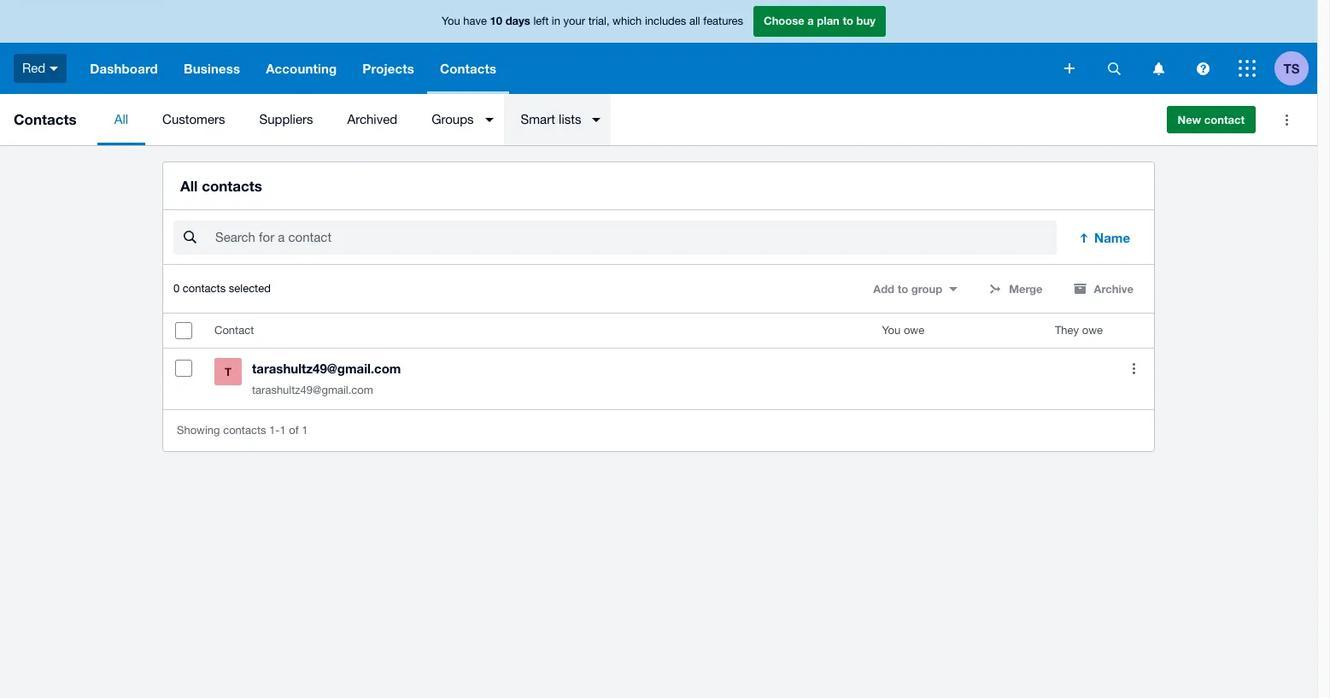 Task type: locate. For each thing, give the bounding box(es) containing it.
1 vertical spatial tarashultz49@gmail.com
[[252, 384, 373, 397]]

1 1 from the left
[[280, 424, 286, 437]]

ts button
[[1275, 43, 1318, 94]]

you for you have 10 days left in your trial, which includes all features
[[442, 15, 460, 28]]

archived
[[347, 112, 398, 127]]

archive button
[[1064, 275, 1145, 303]]

0 horizontal spatial owe
[[904, 324, 925, 337]]

to inside popup button
[[898, 282, 909, 296]]

1 horizontal spatial to
[[898, 282, 909, 296]]

add to group button
[[864, 275, 969, 303]]

svg image
[[1108, 62, 1121, 75], [1154, 62, 1165, 75], [1197, 62, 1210, 75], [1065, 63, 1075, 74], [50, 66, 58, 71]]

banner containing ts
[[0, 0, 1318, 94]]

groups button
[[415, 94, 504, 145]]

dashboard
[[90, 61, 158, 76]]

archive
[[1095, 282, 1134, 296]]

showing
[[177, 424, 220, 437]]

to inside banner
[[843, 14, 854, 28]]

group
[[912, 282, 943, 296]]

2 vertical spatial contacts
[[223, 424, 266, 437]]

1 horizontal spatial you
[[883, 324, 901, 337]]

contacts down red popup button
[[14, 110, 77, 128]]

0 vertical spatial contacts
[[440, 61, 497, 76]]

all for all
[[114, 112, 128, 127]]

trial,
[[589, 15, 610, 28]]

2 1 from the left
[[302, 424, 308, 437]]

you down the add at the right of page
[[883, 324, 901, 337]]

new
[[1178, 113, 1202, 127]]

choose a plan to buy
[[764, 14, 876, 28]]

projects
[[363, 61, 415, 76]]

0 vertical spatial you
[[442, 15, 460, 28]]

0 horizontal spatial to
[[843, 14, 854, 28]]

contacts
[[202, 177, 262, 195], [183, 282, 226, 295], [223, 424, 266, 437]]

accounting
[[266, 61, 337, 76]]

1 horizontal spatial all
[[180, 177, 198, 195]]

0 vertical spatial to
[[843, 14, 854, 28]]

red
[[22, 60, 46, 75]]

contacts for showing
[[223, 424, 266, 437]]

2 owe from the left
[[1083, 324, 1104, 337]]

to right the add at the right of page
[[898, 282, 909, 296]]

1 left the of
[[280, 424, 286, 437]]

10
[[490, 14, 503, 28]]

1 horizontal spatial owe
[[1083, 324, 1104, 337]]

0 horizontal spatial all
[[114, 112, 128, 127]]

1 vertical spatial to
[[898, 282, 909, 296]]

1 horizontal spatial 1
[[302, 424, 308, 437]]

contacts right 0 on the left of page
[[183, 282, 226, 295]]

0 vertical spatial tarashultz49@gmail.com
[[252, 361, 401, 376]]

they owe
[[1056, 324, 1104, 337]]

contacts for 0
[[183, 282, 226, 295]]

smart lists
[[521, 112, 582, 127]]

1 vertical spatial you
[[883, 324, 901, 337]]

0 vertical spatial contacts
[[202, 177, 262, 195]]

svg image
[[1240, 60, 1257, 77]]

contacts down customers button
[[202, 177, 262, 195]]

left
[[534, 15, 549, 28]]

a
[[808, 14, 814, 28]]

all down customers button
[[180, 177, 198, 195]]

ts
[[1284, 60, 1301, 76]]

projects button
[[350, 43, 427, 94]]

1 vertical spatial contacts
[[183, 282, 226, 295]]

all inside button
[[114, 112, 128, 127]]

to left buy
[[843, 14, 854, 28]]

choose
[[764, 14, 805, 28]]

1
[[280, 424, 286, 437], [302, 424, 308, 437]]

t
[[225, 365, 232, 379]]

to
[[843, 14, 854, 28], [898, 282, 909, 296]]

buy
[[857, 14, 876, 28]]

1 horizontal spatial contacts
[[440, 61, 497, 76]]

suppliers
[[259, 112, 313, 127]]

1 owe from the left
[[904, 324, 925, 337]]

business button
[[171, 43, 253, 94]]

contacts down have
[[440, 61, 497, 76]]

menu
[[97, 94, 1154, 145]]

all
[[690, 15, 701, 28]]

0 horizontal spatial contacts
[[14, 110, 77, 128]]

owe for you owe
[[904, 324, 925, 337]]

all down "dashboard" link
[[114, 112, 128, 127]]

contacts for all
[[202, 177, 262, 195]]

owe down the add to group popup button
[[904, 324, 925, 337]]

0 horizontal spatial you
[[442, 15, 460, 28]]

showing contacts 1-1 of 1
[[177, 424, 308, 437]]

of
[[289, 424, 299, 437]]

1 right the of
[[302, 424, 308, 437]]

owe right they
[[1083, 324, 1104, 337]]

owe
[[904, 324, 925, 337], [1083, 324, 1104, 337]]

1 vertical spatial all
[[180, 177, 198, 195]]

0 contacts selected
[[174, 282, 271, 295]]

you
[[442, 15, 460, 28], [883, 324, 901, 337]]

you left have
[[442, 15, 460, 28]]

0 vertical spatial all
[[114, 112, 128, 127]]

all
[[114, 112, 128, 127], [180, 177, 198, 195]]

contacts left 1-
[[223, 424, 266, 437]]

contacts
[[440, 61, 497, 76], [14, 110, 77, 128]]

tarashultz49@gmail.com
[[252, 361, 401, 376], [252, 384, 373, 397]]

your
[[564, 15, 586, 28]]

you inside contact list table element
[[883, 324, 901, 337]]

contacts inside popup button
[[440, 61, 497, 76]]

banner
[[0, 0, 1318, 94]]

2 tarashultz49@gmail.com from the top
[[252, 384, 373, 397]]

0 horizontal spatial 1
[[280, 424, 286, 437]]

more row options image
[[1117, 352, 1151, 386]]

1-
[[269, 424, 280, 437]]

you inside you have 10 days left in your trial, which includes all features
[[442, 15, 460, 28]]

dashboard link
[[77, 43, 171, 94]]



Task type: describe. For each thing, give the bounding box(es) containing it.
1 vertical spatial contacts
[[14, 110, 77, 128]]

name button
[[1068, 221, 1145, 255]]

all for all contacts
[[180, 177, 198, 195]]

svg image inside red popup button
[[50, 66, 58, 71]]

tarashultz49@gmail.com tarashultz49@gmail.com
[[252, 361, 401, 397]]

contacts button
[[427, 43, 510, 94]]

contact
[[215, 324, 254, 337]]

Search for a contact field
[[214, 222, 1057, 254]]

days
[[506, 14, 531, 28]]

features
[[704, 15, 744, 28]]

all button
[[97, 94, 145, 145]]

which
[[613, 15, 642, 28]]

contact list table element
[[163, 314, 1155, 410]]

suppliers button
[[242, 94, 330, 145]]

plan
[[818, 14, 840, 28]]

business
[[184, 61, 240, 76]]

you have 10 days left in your trial, which includes all features
[[442, 14, 744, 28]]

merge button
[[979, 275, 1054, 303]]

red button
[[0, 43, 77, 94]]

add
[[874, 282, 895, 296]]

menu containing all
[[97, 94, 1154, 145]]

0
[[174, 282, 180, 295]]

owe for they owe
[[1083, 324, 1104, 337]]

they
[[1056, 324, 1080, 337]]

groups
[[432, 112, 474, 127]]

add to group
[[874, 282, 943, 296]]

lists
[[559, 112, 582, 127]]

smart
[[521, 112, 556, 127]]

all contacts
[[180, 177, 262, 195]]

you owe
[[883, 324, 925, 337]]

in
[[552, 15, 561, 28]]

accounting button
[[253, 43, 350, 94]]

new contact button
[[1167, 106, 1257, 133]]

customers
[[162, 112, 225, 127]]

actions menu image
[[1270, 103, 1304, 137]]

you for you owe
[[883, 324, 901, 337]]

includes
[[645, 15, 687, 28]]

smart lists button
[[504, 94, 612, 145]]

new contact
[[1178, 113, 1245, 127]]

have
[[464, 15, 487, 28]]

selected
[[229, 282, 271, 295]]

tarashultz49@gmail.com inside tarashultz49@gmail.com tarashultz49@gmail.com
[[252, 384, 373, 397]]

customers button
[[145, 94, 242, 145]]

name
[[1095, 230, 1131, 246]]

contact
[[1205, 113, 1245, 127]]

smart lists menu item
[[504, 94, 612, 145]]

archived button
[[330, 94, 415, 145]]

merge
[[1010, 282, 1043, 296]]

1 tarashultz49@gmail.com from the top
[[252, 361, 401, 376]]



Task type: vqa. For each thing, say whether or not it's contained in the screenshot.
Use organisation settings
no



